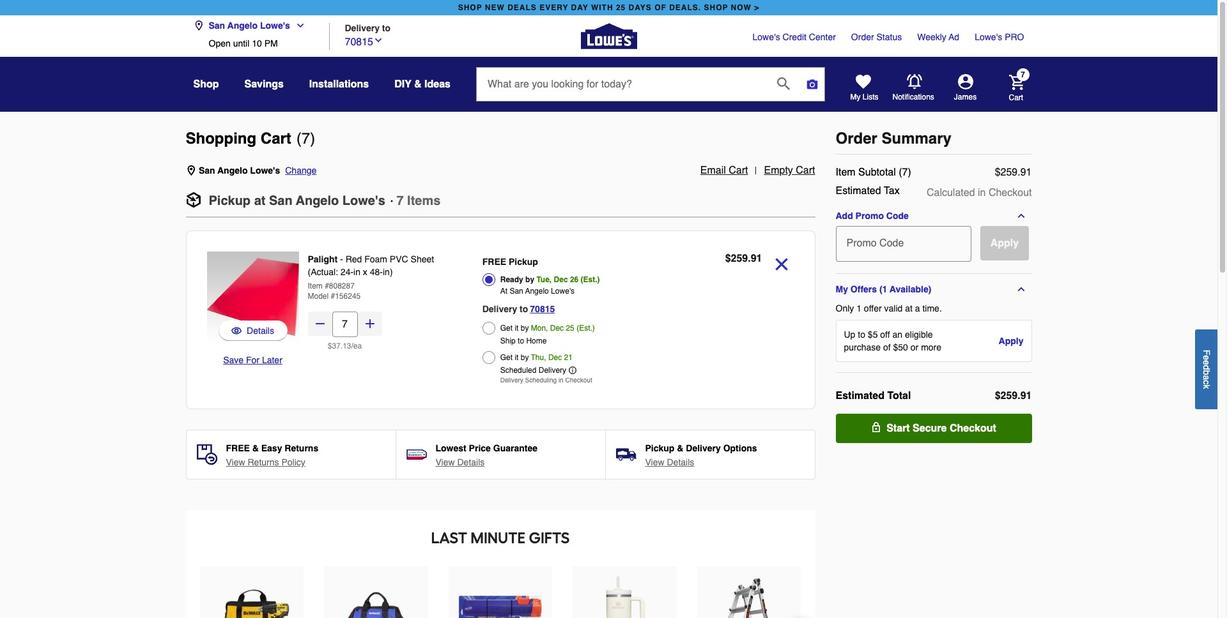 Task type: locate. For each thing, give the bounding box(es) containing it.
it up scheduled
[[515, 354, 519, 362]]

dec right mon,
[[550, 324, 564, 333]]

& right diy
[[414, 79, 422, 90]]

get for get it by thu, dec 21
[[500, 354, 513, 362]]

estimated
[[836, 185, 881, 197], [836, 391, 885, 402]]

$ 259 . 91 for estimated total
[[995, 391, 1032, 402]]

total
[[888, 391, 911, 402]]

san down ready
[[510, 287, 523, 296]]

lowest price guarantee view details
[[436, 444, 538, 468]]

add promo code
[[836, 211, 909, 221]]

0 horizontal spatial returns
[[248, 458, 279, 468]]

1 view details link from the left
[[436, 456, 485, 469]]

get it by mon, dec 25 (est.)
[[500, 324, 595, 333]]

2 vertical spatial pickup
[[645, 444, 675, 454]]

(est.) right mon,
[[577, 324, 595, 333]]

2 horizontal spatial details
[[667, 458, 694, 468]]

deals.
[[669, 3, 701, 12]]

2 vertical spatial checkout
[[950, 423, 997, 435]]

it for mon,
[[515, 324, 519, 333]]

at
[[254, 194, 266, 208], [905, 304, 913, 314]]

apply button
[[980, 329, 1024, 354]]

get up 'ship'
[[500, 324, 513, 333]]

checkout
[[989, 187, 1032, 199], [565, 377, 592, 384], [950, 423, 997, 435]]

7 up change
[[302, 130, 310, 148]]

2 estimated from the top
[[836, 391, 885, 402]]

1 horizontal spatial shop
[[704, 3, 728, 12]]

option group
[[482, 253, 660, 387]]

eligible
[[905, 330, 933, 340]]

91 up chevron up image on the right
[[1021, 167, 1032, 178]]

shop new deals every day with 25 days of deals. shop now >
[[458, 3, 760, 12]]

cart right empty
[[796, 165, 815, 176]]

26
[[570, 276, 579, 284]]

item for item subtotal (7)
[[836, 167, 856, 178]]

0 horizontal spatial 70815
[[345, 36, 373, 48]]

my for my offers (1 available)
[[836, 284, 848, 295]]

1 vertical spatial 7
[[302, 130, 310, 148]]

free up view returns policy link
[[226, 444, 250, 454]]

pvc
[[390, 254, 408, 265]]

& inside diy & ideas button
[[414, 79, 422, 90]]

1 vertical spatial free
[[226, 444, 250, 454]]

2 horizontal spatial view
[[645, 458, 665, 468]]

1 vertical spatial 70815
[[530, 304, 555, 315]]

james
[[954, 93, 977, 102]]

$ left remove item icon
[[725, 253, 731, 265]]

it for thu,
[[515, 354, 519, 362]]

0 vertical spatial returns
[[285, 444, 319, 454]]

in inside red foam pvc sheet (actual: 24-in x 48-in)
[[354, 267, 361, 277]]

7 for 7
[[1021, 71, 1025, 80]]

2 vertical spatial dec
[[548, 354, 562, 362]]

#156245
[[331, 292, 361, 301]]

checkout for calculated in checkout
[[989, 187, 1032, 199]]

san right location icon at left top
[[199, 166, 215, 176]]

delivery down the at
[[482, 304, 517, 315]]

1 horizontal spatial chevron down image
[[373, 35, 384, 45]]

a up k
[[1202, 375, 1212, 380]]

lowe's credit center
[[753, 32, 836, 42]]

a for b
[[1202, 375, 1212, 380]]

70815 button
[[345, 33, 384, 50], [530, 302, 555, 317]]

0 horizontal spatial view
[[226, 458, 245, 468]]

get it by thu, dec 21
[[500, 354, 573, 362]]

view details link
[[436, 456, 485, 469], [645, 456, 694, 469]]

0 horizontal spatial &
[[252, 444, 259, 454]]

san inside the san angelo lowe's button
[[209, 20, 225, 31]]

48-
[[370, 267, 383, 277]]

259 left remove item icon
[[731, 253, 748, 265]]

to inside up to $5 off an eligible purchase of $50 or more
[[858, 330, 866, 340]]

0 vertical spatial estimated
[[836, 185, 881, 197]]

1 estimated from the top
[[836, 185, 881, 197]]

1 view from the left
[[226, 458, 245, 468]]

ad
[[949, 32, 960, 42]]

1 horizontal spatial item
[[836, 167, 856, 178]]

& left easy
[[252, 444, 259, 454]]

kobalt blue black polyester 12-in tool bag image
[[335, 577, 418, 619]]

1 horizontal spatial pickup
[[509, 257, 538, 267]]

shop left the now
[[704, 3, 728, 12]]

91 left remove item icon
[[751, 253, 762, 265]]

0 vertical spatial checkout
[[989, 187, 1032, 199]]

angelo down shopping
[[218, 166, 248, 176]]

shop
[[458, 3, 482, 12], [704, 3, 728, 12]]

b
[[1202, 370, 1212, 375]]

shop
[[193, 79, 219, 90]]

angelo
[[227, 20, 258, 31], [218, 166, 248, 176], [296, 194, 339, 208], [525, 287, 549, 296]]

checkout down info image
[[565, 377, 592, 384]]

1 horizontal spatial 70815
[[530, 304, 555, 315]]

0 vertical spatial 70815 button
[[345, 33, 384, 50]]

1 horizontal spatial view details link
[[645, 456, 694, 469]]

1 vertical spatial it
[[515, 354, 519, 362]]

1 horizontal spatial details
[[457, 458, 485, 468]]

$ 259 . 91 up calculated in checkout
[[995, 167, 1032, 178]]

259 down 'apply'
[[1001, 391, 1018, 402]]

91 for estimated total
[[1021, 391, 1032, 402]]

checkout right secure
[[950, 423, 997, 435]]

get down 'ship'
[[500, 354, 513, 362]]

at right valid
[[905, 304, 913, 314]]

it
[[515, 324, 519, 333], [515, 354, 519, 362]]

delivery up "delivery scheduling in checkout" on the left
[[539, 366, 566, 375]]

0 horizontal spatial 25
[[566, 324, 575, 333]]

dewalt 20-volt max brushless drill (1-battery included, charger included and soft bag included) image
[[210, 577, 293, 619]]

1 vertical spatial by
[[521, 324, 529, 333]]

1 vertical spatial 91
[[751, 253, 762, 265]]

1 horizontal spatial 7
[[397, 194, 404, 208]]

pickup for pickup at san angelo lowe's
[[209, 194, 251, 208]]

angelo inside button
[[227, 20, 258, 31]]

pickup image
[[186, 192, 201, 208]]

cart right email
[[729, 165, 748, 176]]

$
[[995, 167, 1001, 178], [725, 253, 731, 265], [328, 342, 332, 351], [995, 391, 1001, 402]]

1 horizontal spatial a
[[1202, 375, 1212, 380]]

by left 'thu,'
[[521, 354, 529, 362]]

70815 down at san angelo lowe's
[[530, 304, 555, 315]]

0 horizontal spatial pickup
[[209, 194, 251, 208]]

f e e d b a c k button
[[1196, 330, 1218, 410]]

pickup for pickup & delivery options view details
[[645, 444, 675, 454]]

0 horizontal spatial view details link
[[436, 456, 485, 469]]

chevron down image
[[290, 20, 305, 31], [373, 35, 384, 45]]

location image
[[186, 166, 196, 176]]

)
[[310, 130, 315, 148]]

or
[[911, 343, 919, 353]]

lowe's home improvement notification center image
[[907, 74, 922, 90]]

pickup & delivery options view details
[[645, 444, 757, 468]]

san up open
[[209, 20, 225, 31]]

1 vertical spatial my
[[836, 284, 848, 295]]

view returns policy link
[[226, 456, 305, 469]]

details inside pickup & delivery options view details
[[667, 458, 694, 468]]

0 horizontal spatial my
[[836, 284, 848, 295]]

1 vertical spatial checkout
[[565, 377, 592, 384]]

last minute gifts heading
[[199, 526, 803, 552]]

details button
[[218, 321, 287, 341], [231, 325, 274, 338]]

1 horizontal spatial view
[[436, 458, 455, 468]]

free inside free & easy returns view returns policy
[[226, 444, 250, 454]]

0 vertical spatial in
[[978, 187, 986, 199]]

91 down 'apply'
[[1021, 391, 1032, 402]]

pickup inside pickup & delivery options view details
[[645, 444, 675, 454]]

0 vertical spatial free
[[482, 257, 506, 267]]

0 vertical spatial get
[[500, 324, 513, 333]]

1 vertical spatial in
[[354, 267, 361, 277]]

in right calculated
[[978, 187, 986, 199]]

$ 259 . 91 left remove item icon
[[725, 253, 762, 265]]

checkout inside button
[[950, 423, 997, 435]]

0 vertical spatial 91
[[1021, 167, 1032, 178]]

0 horizontal spatial chevron down image
[[290, 20, 305, 31]]

2 view from the left
[[436, 458, 455, 468]]

returns up policy
[[285, 444, 319, 454]]

delivery for delivery to
[[345, 23, 380, 33]]

259 up calculated in checkout
[[1001, 167, 1018, 178]]

open
[[209, 38, 231, 49]]

25 up 21
[[566, 324, 575, 333]]

0 vertical spatial order
[[851, 32, 874, 42]]

dec left 21
[[548, 354, 562, 362]]

cart for empty cart
[[796, 165, 815, 176]]

off
[[881, 330, 890, 340]]

of
[[655, 3, 667, 12]]

1 vertical spatial get
[[500, 354, 513, 362]]

e up d
[[1202, 355, 1212, 360]]

0 vertical spatial a
[[915, 304, 920, 314]]

1 vertical spatial dec
[[550, 324, 564, 333]]

2 vertical spatial 91
[[1021, 391, 1032, 402]]

2 get from the top
[[500, 354, 513, 362]]

guarantee
[[493, 444, 538, 454]]

1 vertical spatial returns
[[248, 458, 279, 468]]

palight -
[[308, 254, 346, 265]]

2 vertical spatial 259
[[1001, 391, 1018, 402]]

estimated up secure icon
[[836, 391, 885, 402]]

0 horizontal spatial at
[[254, 194, 266, 208]]

1 horizontal spatial 70815 button
[[530, 302, 555, 317]]

1 vertical spatial item
[[308, 282, 323, 291]]

1 vertical spatial pickup
[[509, 257, 538, 267]]

my up only
[[836, 284, 848, 295]]

2 view details link from the left
[[645, 456, 694, 469]]

(1
[[880, 284, 888, 295]]

empty
[[764, 165, 793, 176]]

up
[[844, 330, 856, 340]]

angelo up open until 10 pm
[[227, 20, 258, 31]]

delivery up the installations button
[[345, 23, 380, 33]]

0 vertical spatial item
[[836, 167, 856, 178]]

order for order status
[[851, 32, 874, 42]]

2 it from the top
[[515, 354, 519, 362]]

later
[[262, 355, 282, 366]]

0 vertical spatial by
[[526, 276, 535, 284]]

view details link for details
[[436, 456, 485, 469]]

0 vertical spatial my
[[851, 93, 861, 102]]

0 vertical spatial pickup
[[209, 194, 251, 208]]

cart inside button
[[796, 165, 815, 176]]

san angelo lowe's
[[209, 20, 290, 31]]

free & easy returns view returns policy
[[226, 444, 319, 468]]

estimated total
[[836, 391, 911, 402]]

2 horizontal spatial 7
[[1021, 71, 1025, 80]]

1 horizontal spatial &
[[414, 79, 422, 90]]

0 vertical spatial dec
[[554, 276, 568, 284]]

0 vertical spatial 259
[[1001, 167, 1018, 178]]

dec for 25
[[550, 324, 564, 333]]

email
[[701, 165, 726, 176]]

lowe's up pm
[[260, 20, 290, 31]]

0 horizontal spatial item
[[308, 282, 323, 291]]

shop left new
[[458, 3, 482, 12]]

0 vertical spatial $ 259 . 91
[[995, 167, 1032, 178]]

(est.) right 26
[[581, 276, 600, 284]]

order
[[851, 32, 874, 42], [836, 130, 878, 148]]

view inside free & easy returns view returns policy
[[226, 458, 245, 468]]

cart left (
[[261, 130, 291, 148]]

1 horizontal spatial free
[[482, 257, 506, 267]]

k
[[1202, 385, 1212, 389]]

& for free
[[252, 444, 259, 454]]

order left status at the top of page
[[851, 32, 874, 42]]

2 vertical spatial in
[[559, 377, 564, 384]]

free up ready
[[482, 257, 506, 267]]

delivery down scheduled
[[500, 377, 523, 384]]

70815 button down at san angelo lowe's
[[530, 302, 555, 317]]

checkout up chevron up image on the right
[[989, 187, 1032, 199]]

lowe's pro link
[[975, 31, 1024, 43]]

1 vertical spatial 70815 button
[[530, 302, 555, 317]]

bullet image
[[390, 200, 393, 203]]

offers
[[851, 284, 877, 295]]

$ 259 . 91 down 'apply'
[[995, 391, 1032, 402]]

d
[[1202, 365, 1212, 370]]

view inside pickup & delivery options view details
[[645, 458, 665, 468]]

e up "b"
[[1202, 360, 1212, 365]]

returns down easy
[[248, 458, 279, 468]]

1 it from the top
[[515, 324, 519, 333]]

70815 down delivery to
[[345, 36, 373, 48]]

pm
[[264, 38, 278, 49]]

secure
[[913, 423, 947, 435]]

price
[[469, 444, 491, 454]]

apply
[[999, 336, 1024, 347]]

0 horizontal spatial free
[[226, 444, 250, 454]]

. left remove item icon
[[748, 253, 751, 265]]

2 vertical spatial $ 259 . 91
[[995, 391, 1032, 402]]

by up ship to home
[[521, 324, 529, 333]]

purchase
[[844, 343, 881, 353]]

at
[[500, 287, 508, 296]]

0 vertical spatial 70815
[[345, 36, 373, 48]]

lowe's
[[260, 20, 290, 31], [753, 32, 780, 42], [975, 32, 1003, 42], [250, 166, 280, 176], [343, 194, 385, 208], [551, 287, 575, 296]]

1 vertical spatial at
[[905, 304, 913, 314]]

& inside pickup & delivery options view details
[[677, 444, 684, 454]]

save for later
[[223, 355, 282, 366]]

delivery for delivery to 70815
[[482, 304, 517, 315]]

to for delivery to 70815
[[520, 304, 528, 315]]

$ 37 . 13 /ea
[[328, 342, 362, 351]]

view for free & easy returns view returns policy
[[226, 458, 245, 468]]

0 horizontal spatial in
[[354, 267, 361, 277]]

2 shop from the left
[[704, 3, 728, 12]]

order up 'item subtotal (7)'
[[836, 130, 878, 148]]

subtotal
[[859, 167, 896, 178]]

lowe's left bullet image
[[343, 194, 385, 208]]

it up ship to home
[[515, 324, 519, 333]]

1 vertical spatial 25
[[566, 324, 575, 333]]

& for pickup
[[677, 444, 684, 454]]

change link
[[285, 164, 317, 177]]

last minute gifts
[[431, 529, 570, 548]]

cart inside button
[[729, 165, 748, 176]]

item up model
[[308, 282, 323, 291]]

None search field
[[476, 67, 825, 113]]

2 vertical spatial by
[[521, 354, 529, 362]]

1 vertical spatial estimated
[[836, 391, 885, 402]]

cart
[[1009, 93, 1024, 102], [261, 130, 291, 148], [729, 165, 748, 176], [796, 165, 815, 176]]

$5
[[868, 330, 878, 340]]

start secure checkout
[[887, 423, 997, 435]]

2 horizontal spatial &
[[677, 444, 684, 454]]

a left time.
[[915, 304, 920, 314]]

3 view from the left
[[645, 458, 665, 468]]

lowe's down 26
[[551, 287, 575, 296]]

a inside button
[[1202, 375, 1212, 380]]

70815 button up installations
[[345, 33, 384, 50]]

7 right bullet image
[[397, 194, 404, 208]]

item up estimated tax at top
[[836, 167, 856, 178]]

. down 'apply'
[[1018, 391, 1021, 402]]

$ 259 . 91 for item subtotal (7)
[[995, 167, 1032, 178]]

0 horizontal spatial 70815 button
[[345, 33, 384, 50]]

estimated down 'item subtotal (7)'
[[836, 185, 881, 197]]

0 vertical spatial 7
[[1021, 71, 1025, 80]]

2 vertical spatial 7
[[397, 194, 404, 208]]

deals
[[508, 3, 537, 12]]

1 horizontal spatial in
[[559, 377, 564, 384]]

& left options at the bottom of the page
[[677, 444, 684, 454]]

1 vertical spatial order
[[836, 130, 878, 148]]

0 horizontal spatial 7
[[302, 130, 310, 148]]

san
[[209, 20, 225, 31], [199, 166, 215, 176], [269, 194, 293, 208], [510, 287, 523, 296]]

25 right with
[[616, 3, 626, 12]]

secure image
[[871, 423, 882, 433]]

in left x
[[354, 267, 361, 277]]

7 items
[[397, 194, 441, 208]]

0 vertical spatial 25
[[616, 3, 626, 12]]

1 vertical spatial chevron down image
[[373, 35, 384, 45]]

angelo down tue,
[[525, 287, 549, 296]]

by up at san angelo lowe's
[[526, 276, 535, 284]]

2 horizontal spatial pickup
[[645, 444, 675, 454]]

my left "lists"
[[851, 93, 861, 102]]

free
[[482, 257, 506, 267], [226, 444, 250, 454]]

0 horizontal spatial shop
[[458, 3, 482, 12]]

details
[[247, 326, 274, 336], [457, 458, 485, 468], [667, 458, 694, 468]]

7 down pro
[[1021, 71, 1025, 80]]

0 vertical spatial it
[[515, 324, 519, 333]]

item inside item #808287 model #156245
[[308, 282, 323, 291]]

notifications
[[893, 93, 935, 102]]

1 vertical spatial a
[[1202, 375, 1212, 380]]

at down 'san angelo lowe's change'
[[254, 194, 266, 208]]

in right scheduling
[[559, 377, 564, 384]]

free for free pickup
[[482, 257, 506, 267]]

1 get from the top
[[500, 324, 513, 333]]

0 horizontal spatial a
[[915, 304, 920, 314]]

259 for item subtotal (7)
[[1001, 167, 1018, 178]]

dec
[[554, 276, 568, 284], [550, 324, 564, 333], [548, 354, 562, 362]]

None text field
[[841, 226, 965, 254]]

& inside free & easy returns view returns policy
[[252, 444, 259, 454]]

0 vertical spatial at
[[254, 194, 266, 208]]

70815 inside button
[[345, 36, 373, 48]]

1 horizontal spatial 25
[[616, 3, 626, 12]]

1 horizontal spatial my
[[851, 93, 861, 102]]

view inside lowest price guarantee view details
[[436, 458, 455, 468]]

dec left 26
[[554, 276, 568, 284]]

camera image
[[806, 78, 819, 91]]

to for delivery to
[[382, 23, 391, 33]]

policy
[[282, 458, 305, 468]]

delivery left options at the bottom of the page
[[686, 444, 721, 454]]



Task type: describe. For each thing, give the bounding box(es) containing it.
available)
[[890, 284, 932, 295]]

valid
[[884, 304, 903, 314]]

save
[[223, 355, 244, 366]]

view details link for view
[[645, 456, 694, 469]]

option group containing free pickup
[[482, 253, 660, 387]]

item for item #808287 model #156245
[[308, 282, 323, 291]]

cart down lowe's home improvement cart image
[[1009, 93, 1024, 102]]

1 vertical spatial $ 259 . 91
[[725, 253, 762, 265]]

my lists link
[[851, 74, 879, 102]]

chevron down image inside 70815 button
[[373, 35, 384, 45]]

lowe's credit center link
[[753, 31, 836, 43]]

lists
[[863, 93, 879, 102]]

21
[[564, 354, 573, 362]]

code
[[887, 211, 909, 221]]

chevron up image
[[1016, 211, 1027, 221]]

angelo down change link
[[296, 194, 339, 208]]

delivery to
[[345, 23, 391, 33]]

7 for 7 items
[[397, 194, 404, 208]]

only 1 offer valid at a time.
[[836, 304, 942, 314]]

2 e from the top
[[1202, 360, 1212, 365]]

lowe's pro
[[975, 32, 1024, 42]]

lowest
[[436, 444, 467, 454]]

a for at
[[915, 304, 920, 314]]

free pickup
[[482, 257, 538, 267]]

at san angelo lowe's
[[500, 287, 575, 296]]

70815 inside 'option group'
[[530, 304, 555, 315]]

order for order summary
[[836, 130, 878, 148]]

james button
[[935, 74, 996, 102]]

my for my lists
[[851, 93, 861, 102]]

shopping
[[186, 130, 256, 148]]

start secure checkout button
[[836, 414, 1032, 444]]

search image
[[777, 77, 790, 90]]

by for mon, dec 25
[[521, 324, 529, 333]]

up to $5 off an eligible purchase of $50 or more
[[844, 330, 942, 353]]

259 for estimated total
[[1001, 391, 1018, 402]]

91 for item subtotal (7)
[[1021, 167, 1032, 178]]

$ down apply button on the right of the page
[[995, 391, 1001, 402]]

summary
[[882, 130, 952, 148]]

ship
[[500, 337, 516, 346]]

san inside 'option group'
[[510, 287, 523, 296]]

add
[[836, 211, 853, 221]]

item subtotal (7)
[[836, 167, 912, 178]]

25 inside shop new deals every day with 25 days of deals. shop now > link
[[616, 3, 626, 12]]

remove item image
[[770, 253, 793, 276]]

an
[[893, 330, 903, 340]]

#808287
[[325, 282, 355, 291]]

center
[[809, 32, 836, 42]]

options
[[723, 444, 757, 454]]

palight
[[308, 254, 338, 265]]

Stepper number input field with increment and decrement buttons number field
[[332, 312, 358, 338]]

order status link
[[851, 31, 902, 43]]

open until 10 pm
[[209, 38, 278, 49]]

lowe's left credit in the top of the page
[[753, 32, 780, 42]]

c
[[1202, 380, 1212, 385]]

start
[[887, 423, 910, 435]]

promo
[[856, 211, 884, 221]]

37
[[332, 342, 341, 351]]

plus image
[[363, 318, 376, 331]]

add promo code link
[[836, 211, 1032, 221]]

view for pickup & delivery options view details
[[645, 458, 665, 468]]

shopping cart ( 7 )
[[186, 130, 315, 148]]

pickup at san angelo lowe's
[[209, 194, 385, 208]]

time.
[[923, 304, 942, 314]]

1
[[857, 304, 862, 314]]

lowe's left pro
[[975, 32, 1003, 42]]

last
[[431, 529, 467, 548]]

lowe's inside button
[[260, 20, 290, 31]]

checkout for start secure checkout
[[950, 423, 997, 435]]

thu,
[[531, 354, 546, 362]]

pro
[[1005, 32, 1024, 42]]

f
[[1202, 350, 1212, 355]]

minus image
[[314, 318, 326, 331]]

san angelo lowe's button
[[193, 13, 311, 38]]

new
[[485, 3, 505, 12]]

email cart button
[[701, 163, 748, 178]]

24-
[[341, 267, 354, 277]]

by for thu, dec 21
[[521, 354, 529, 362]]

weekly
[[918, 32, 947, 42]]

nerf 16in dog tennis ball blaster blue plastic bpa-free interactive image
[[459, 577, 542, 619]]

until
[[233, 38, 250, 49]]

offer
[[864, 304, 882, 314]]

lowe's down shopping cart ( 7 )
[[250, 166, 280, 176]]

10
[[252, 38, 262, 49]]

0 vertical spatial (est.)
[[581, 276, 600, 284]]

save for later button
[[223, 354, 282, 367]]

1 shop from the left
[[458, 3, 482, 12]]

stanley quencher 30-fl oz stainless steel insulated tumbler image
[[583, 577, 667, 619]]

little giant ladders multi m14 14.3-ft reach type 1a- 300-lb load capacity telescoping multi-position ladder image
[[708, 577, 791, 619]]

now
[[731, 3, 752, 12]]

$ up calculated in checkout
[[995, 167, 1001, 178]]

lowe's home improvement cart image
[[1009, 74, 1024, 90]]

easy
[[261, 444, 282, 454]]

delivery for delivery scheduling in checkout
[[500, 377, 523, 384]]

free for free & easy returns view returns policy
[[226, 444, 250, 454]]

lowe's home improvement lists image
[[856, 74, 871, 90]]

& for diy
[[414, 79, 422, 90]]

. left /ea
[[341, 342, 343, 351]]

estimated for estimated total
[[836, 391, 885, 402]]

weekly ad
[[918, 32, 960, 42]]

1 e from the top
[[1202, 355, 1212, 360]]

details inside lowest price guarantee view details
[[457, 458, 485, 468]]

quickview image
[[231, 325, 242, 338]]

1 vertical spatial 259
[[731, 253, 748, 265]]

lowe's home improvement logo image
[[581, 8, 637, 64]]

of
[[883, 343, 891, 353]]

cart for email cart
[[729, 165, 748, 176]]

more
[[921, 343, 942, 353]]

1 horizontal spatial returns
[[285, 444, 319, 454]]

empty cart button
[[764, 163, 815, 178]]

estimated tax
[[836, 185, 900, 197]]

model
[[308, 292, 329, 301]]

red foam pvc sheet (actual: 24-in x 48-in) image
[[207, 252, 299, 344]]

info image
[[569, 367, 577, 375]]

1 horizontal spatial at
[[905, 304, 913, 314]]

installations
[[309, 79, 369, 90]]

13
[[343, 342, 351, 351]]

my offers (1 available)
[[836, 284, 932, 295]]

location image
[[193, 20, 204, 31]]

Search Query text field
[[477, 68, 767, 101]]

chevron up image
[[1016, 284, 1027, 295]]

estimated for estimated tax
[[836, 185, 881, 197]]

savings
[[245, 79, 284, 90]]

delivery inside pickup & delivery options view details
[[686, 444, 721, 454]]

every
[[540, 3, 569, 12]]

foam
[[365, 254, 387, 265]]

0 vertical spatial chevron down image
[[290, 20, 305, 31]]

1 vertical spatial (est.)
[[577, 324, 595, 333]]

ready
[[500, 276, 523, 284]]

>
[[755, 3, 760, 12]]

minute
[[471, 529, 526, 548]]

tue,
[[537, 276, 552, 284]]

diy & ideas button
[[395, 73, 451, 96]]

$ left the '13'
[[328, 342, 332, 351]]

to for up to $5 off an eligible purchase of $50 or more
[[858, 330, 866, 340]]

cart for shopping cart ( 7 )
[[261, 130, 291, 148]]

red
[[346, 254, 362, 265]]

dec for 21
[[548, 354, 562, 362]]

diy
[[395, 79, 412, 90]]

only
[[836, 304, 854, 314]]

to for ship to home
[[518, 337, 524, 346]]

x
[[363, 267, 368, 277]]

get for get it by mon, dec 25 (est.)
[[500, 324, 513, 333]]

2 horizontal spatial in
[[978, 187, 986, 199]]

gifts
[[529, 529, 570, 548]]

san down change
[[269, 194, 293, 208]]

san angelo lowe's change
[[199, 166, 317, 176]]

. up chevron up image on the right
[[1018, 167, 1021, 178]]

0 horizontal spatial details
[[247, 326, 274, 336]]

(
[[297, 130, 302, 148]]



Task type: vqa. For each thing, say whether or not it's contained in the screenshot.
the topmost neighborhood
no



